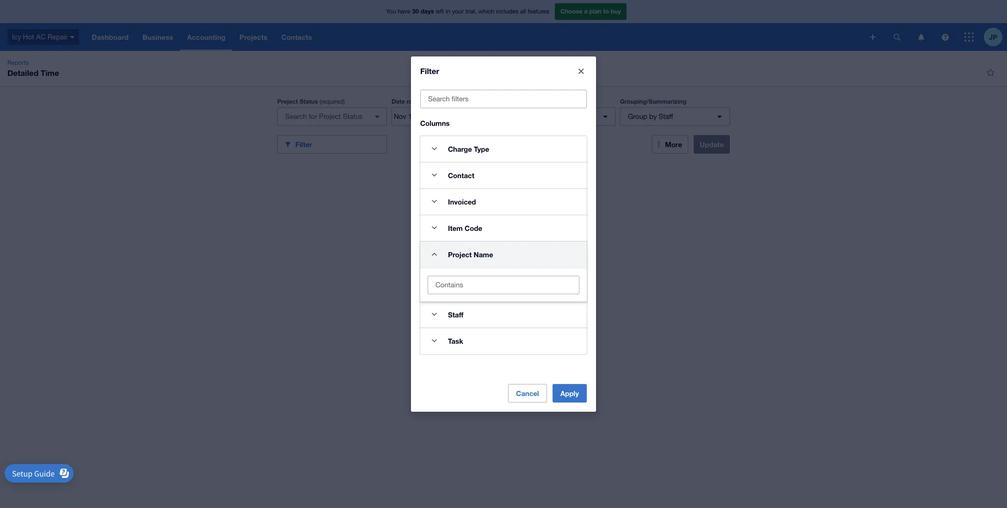 Task type: vqa. For each thing, say whether or not it's contained in the screenshot.
Content
no



Task type: locate. For each thing, give the bounding box(es) containing it.
you have 30 days left in your trial, which includes all features
[[386, 8, 550, 15]]

1 horizontal spatial project
[[448, 250, 472, 259]]

project inside 'filter' dialog
[[448, 250, 472, 259]]

Search filters field
[[421, 90, 587, 108]]

icy hot ac repair button
[[0, 23, 85, 51]]

project left 'status'
[[277, 98, 298, 105]]

3 expand image from the top
[[425, 192, 444, 211]]

month
[[440, 98, 457, 105]]

your
[[452, 8, 464, 15]]

reports
[[7, 59, 29, 66]]

(
[[320, 98, 321, 105]]

project for project name
[[448, 250, 472, 259]]

0 horizontal spatial svg image
[[871, 34, 876, 40]]

this
[[427, 98, 438, 105]]

1 horizontal spatial staff
[[659, 113, 674, 120]]

expand image left "contact"
[[425, 166, 444, 185]]

expand image
[[425, 140, 444, 158], [425, 166, 444, 185], [425, 192, 444, 211], [425, 219, 444, 237]]

trial,
[[466, 8, 477, 15]]

date range this month
[[392, 98, 457, 105]]

expand image left charge
[[425, 140, 444, 158]]

1 vertical spatial filter
[[296, 140, 312, 148]]

project
[[277, 98, 298, 105], [448, 250, 472, 259]]

charge type
[[448, 145, 490, 153]]

jp
[[990, 33, 998, 41]]

1 horizontal spatial svg image
[[942, 34, 949, 41]]

jp banner
[[0, 0, 1008, 51]]

filter dialog
[[411, 56, 597, 412]]

a
[[585, 8, 588, 15]]

apply button
[[553, 385, 587, 403]]

0 horizontal spatial svg image
[[70, 36, 75, 38]]

item code
[[448, 224, 483, 232]]

filter down 'status'
[[296, 140, 312, 148]]

expand image for contact
[[425, 166, 444, 185]]

icy hot ac repair
[[12, 33, 68, 41]]

includes
[[497, 8, 519, 15]]

project left 'name'
[[448, 250, 472, 259]]

2 expand image from the top
[[425, 332, 444, 350]]

date
[[392, 98, 405, 105]]

apply
[[561, 390, 579, 398]]

buy
[[611, 8, 622, 15]]

1 horizontal spatial svg image
[[894, 34, 901, 41]]

choose a plan to buy
[[561, 8, 622, 15]]

expand image left item
[[425, 219, 444, 237]]

expand image for staff
[[425, 305, 444, 324]]

invoiced
[[448, 198, 476, 206]]

reports link
[[4, 58, 32, 68]]

contact
[[448, 171, 475, 179]]

1 horizontal spatial filter
[[421, 66, 440, 76]]

staff right by
[[659, 113, 674, 120]]

0 horizontal spatial staff
[[448, 311, 464, 319]]

1 expand image from the top
[[425, 140, 444, 158]]

svg image
[[894, 34, 901, 41], [919, 34, 925, 41], [871, 34, 876, 40]]

update
[[700, 140, 724, 149]]

name
[[474, 250, 494, 259]]

time
[[41, 68, 59, 78]]

type
[[474, 145, 490, 153]]

0 horizontal spatial project
[[277, 98, 298, 105]]

more button
[[653, 135, 689, 154]]

1 vertical spatial project
[[448, 250, 472, 259]]

columns
[[421, 119, 450, 127]]

collapse image
[[425, 245, 444, 264]]

0 horizontal spatial filter
[[296, 140, 312, 148]]

staff
[[659, 113, 674, 120], [448, 311, 464, 319]]

filter
[[421, 66, 440, 76], [296, 140, 312, 148]]

expand image for item code
[[425, 219, 444, 237]]

charge
[[448, 145, 472, 153]]

1 vertical spatial staff
[[448, 311, 464, 319]]

2 expand image from the top
[[425, 166, 444, 185]]

navigation
[[85, 23, 864, 51]]

1 expand image from the top
[[425, 305, 444, 324]]

choose
[[561, 8, 583, 15]]

staff up task
[[448, 311, 464, 319]]

filter up this
[[421, 66, 440, 76]]

expand image
[[425, 305, 444, 324], [425, 332, 444, 350]]

which
[[479, 8, 495, 15]]

grouping/summarizing
[[621, 98, 687, 105]]

expand image left invoiced
[[425, 192, 444, 211]]

0 vertical spatial filter
[[421, 66, 440, 76]]

cancel button
[[509, 385, 547, 403]]

4 expand image from the top
[[425, 219, 444, 237]]

svg image
[[965, 32, 975, 42], [942, 34, 949, 41], [70, 36, 75, 38]]

1 vertical spatial expand image
[[425, 332, 444, 350]]

by
[[650, 113, 657, 120]]

0 vertical spatial project
[[277, 98, 298, 105]]

range
[[407, 98, 423, 105]]

svg image inside icy hot ac repair popup button
[[70, 36, 75, 38]]

expand image for charge type
[[425, 140, 444, 158]]

0 vertical spatial expand image
[[425, 305, 444, 324]]

cancel
[[516, 390, 540, 398]]

Select end date field
[[438, 108, 483, 126]]

2 horizontal spatial svg image
[[919, 34, 925, 41]]

0 vertical spatial staff
[[659, 113, 674, 120]]

update button
[[694, 135, 730, 154]]



Task type: describe. For each thing, give the bounding box(es) containing it.
left
[[436, 8, 444, 15]]

project status ( required )
[[277, 98, 345, 105]]

expand image for invoiced
[[425, 192, 444, 211]]

to
[[604, 8, 610, 15]]

plan
[[590, 8, 602, 15]]

more
[[666, 140, 683, 149]]

features
[[528, 8, 550, 15]]

navigation inside jp banner
[[85, 23, 864, 51]]

2 horizontal spatial svg image
[[965, 32, 975, 42]]

detailed
[[7, 68, 38, 78]]

Select start date field
[[392, 108, 437, 126]]

reports detailed time
[[7, 59, 59, 78]]

all
[[521, 8, 527, 15]]

staff inside 'filter' dialog
[[448, 311, 464, 319]]

ac
[[36, 33, 46, 41]]

project name
[[448, 250, 494, 259]]

item
[[448, 224, 463, 232]]

required
[[321, 98, 343, 105]]

expand image for task
[[425, 332, 444, 350]]

you
[[386, 8, 396, 15]]

group by staff button
[[621, 107, 730, 126]]

filter inside dialog
[[421, 66, 440, 76]]

jp button
[[985, 23, 1008, 51]]

task
[[448, 337, 464, 345]]

close image
[[573, 62, 591, 80]]

status
[[300, 98, 318, 105]]

days
[[421, 8, 434, 15]]

project for project status ( required )
[[277, 98, 298, 105]]

have
[[398, 8, 411, 15]]

)
[[343, 98, 345, 105]]

filter inside button
[[296, 140, 312, 148]]

30
[[413, 8, 419, 15]]

repair
[[48, 33, 68, 41]]

group by staff
[[628, 113, 674, 120]]

code
[[465, 224, 483, 232]]

icy
[[12, 33, 21, 41]]

filter button
[[277, 135, 387, 154]]

group
[[628, 113, 648, 120]]

Contains field
[[428, 276, 579, 294]]

staff inside the group by staff popup button
[[659, 113, 674, 120]]

in
[[446, 8, 451, 15]]

hot
[[23, 33, 34, 41]]



